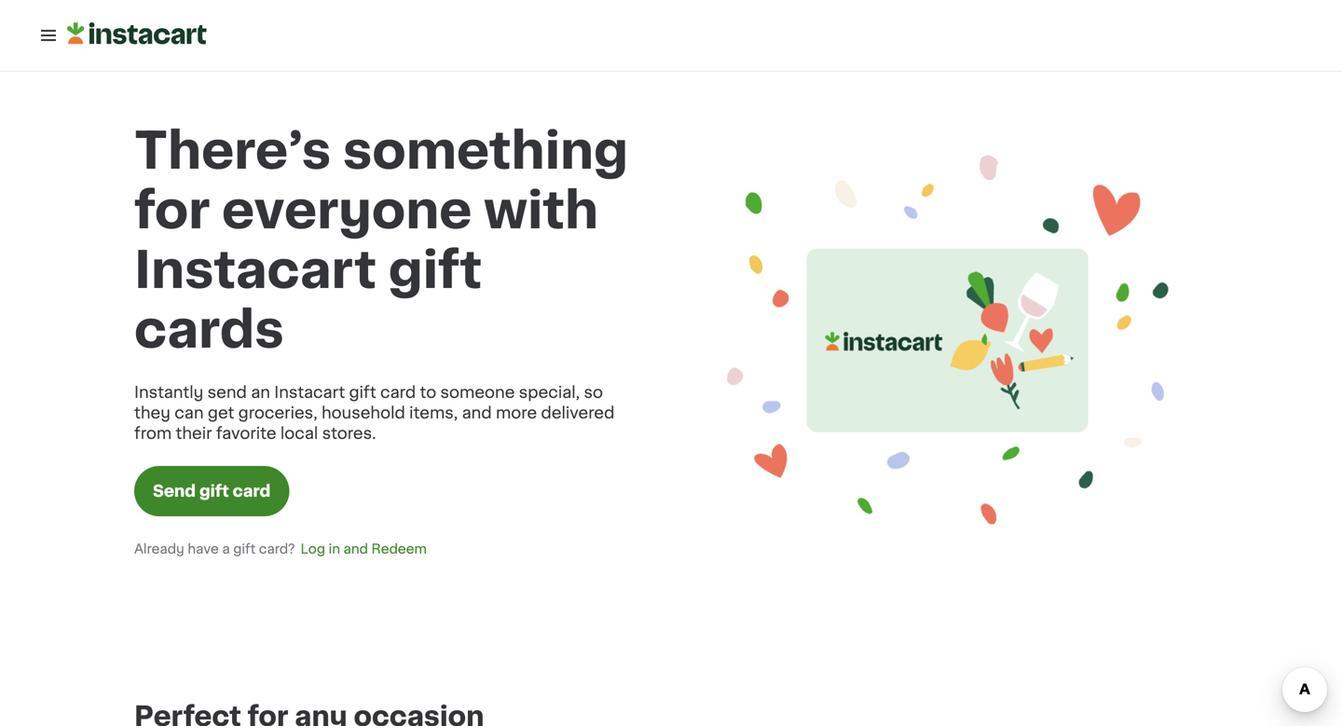Task type: describe. For each thing, give the bounding box(es) containing it.
card?
[[259, 542, 295, 556]]

so
[[584, 385, 603, 400]]

in
[[329, 542, 340, 556]]

gift inside instantly send an instacart gift card to someone special, so they can get groceries, household items, and more delivered from their favorite local stores.
[[349, 385, 376, 400]]

send gift card
[[153, 483, 271, 499]]

card inside button
[[233, 483, 271, 499]]

send gift card button
[[134, 466, 289, 516]]

to
[[420, 385, 436, 400]]

there's something for everyone with instacart gift cards
[[134, 126, 628, 355]]

items,
[[409, 405, 458, 421]]

log
[[301, 542, 325, 556]]

someone
[[440, 385, 515, 400]]

groceries,
[[238, 405, 318, 421]]

instantly send an instacart gift card to someone special, so they can get groceries, household items, and more delivered from their favorite local stores.
[[134, 385, 615, 441]]

something
[[343, 126, 628, 176]]

instacart gift card image
[[701, 102, 1208, 579]]

everyone
[[222, 186, 472, 235]]

a
[[222, 542, 230, 556]]

card inside instantly send an instacart gift card to someone special, so they can get groceries, household items, and more delivered from their favorite local stores.
[[380, 385, 416, 400]]

from
[[134, 426, 172, 441]]

instacart home image
[[67, 22, 207, 45]]

gift inside there's something for everyone with instacart gift cards
[[388, 246, 482, 295]]

have
[[188, 542, 219, 556]]

gift inside button
[[199, 483, 229, 499]]

and inside instantly send an instacart gift card to someone special, so they can get groceries, household items, and more delivered from their favorite local stores.
[[462, 405, 492, 421]]

special,
[[519, 385, 580, 400]]



Task type: vqa. For each thing, say whether or not it's contained in the screenshot.
"chocolate"
no



Task type: locate. For each thing, give the bounding box(es) containing it.
1 horizontal spatial card
[[380, 385, 416, 400]]

already
[[134, 542, 184, 556]]

and right in
[[344, 542, 368, 556]]

local
[[280, 426, 318, 441]]

their
[[176, 426, 212, 441]]

log in and redeem button
[[295, 539, 432, 559]]

0 vertical spatial instacart
[[134, 246, 377, 295]]

for
[[134, 186, 210, 235]]

instantly
[[134, 385, 203, 400]]

an
[[251, 385, 270, 400]]

they
[[134, 405, 170, 421]]

get
[[208, 405, 234, 421]]

and
[[462, 405, 492, 421], [344, 542, 368, 556]]

card left to
[[380, 385, 416, 400]]

cards
[[134, 305, 284, 355]]

0 horizontal spatial and
[[344, 542, 368, 556]]

and down someone
[[462, 405, 492, 421]]

can
[[175, 405, 204, 421]]

household
[[322, 405, 405, 421]]

card
[[380, 385, 416, 400], [233, 483, 271, 499]]

already have a gift card? log in and redeem
[[134, 542, 427, 556]]

0 vertical spatial and
[[462, 405, 492, 421]]

instacart inside there's something for everyone with instacart gift cards
[[134, 246, 377, 295]]

instacart up groceries, at bottom
[[274, 385, 345, 400]]

send
[[207, 385, 247, 400]]

favorite
[[216, 426, 276, 441]]

stores.
[[322, 426, 376, 441]]

0 vertical spatial card
[[380, 385, 416, 400]]

1 horizontal spatial and
[[462, 405, 492, 421]]

instacart inside instantly send an instacart gift card to someone special, so they can get groceries, household items, and more delivered from their favorite local stores.
[[274, 385, 345, 400]]

1 vertical spatial card
[[233, 483, 271, 499]]

redeem
[[371, 542, 427, 556]]

card down 'favorite'
[[233, 483, 271, 499]]

send
[[153, 483, 196, 499]]

0 horizontal spatial card
[[233, 483, 271, 499]]

instacart
[[134, 246, 377, 295], [274, 385, 345, 400]]

there's
[[134, 126, 331, 176]]

1 vertical spatial and
[[344, 542, 368, 556]]

more
[[496, 405, 537, 421]]

with
[[484, 186, 598, 235]]

delivered
[[541, 405, 615, 421]]

instacart up cards
[[134, 246, 377, 295]]

open main menu image
[[37, 24, 60, 47]]

gift
[[388, 246, 482, 295], [349, 385, 376, 400], [199, 483, 229, 499], [233, 542, 256, 556]]

1 vertical spatial instacart
[[274, 385, 345, 400]]



